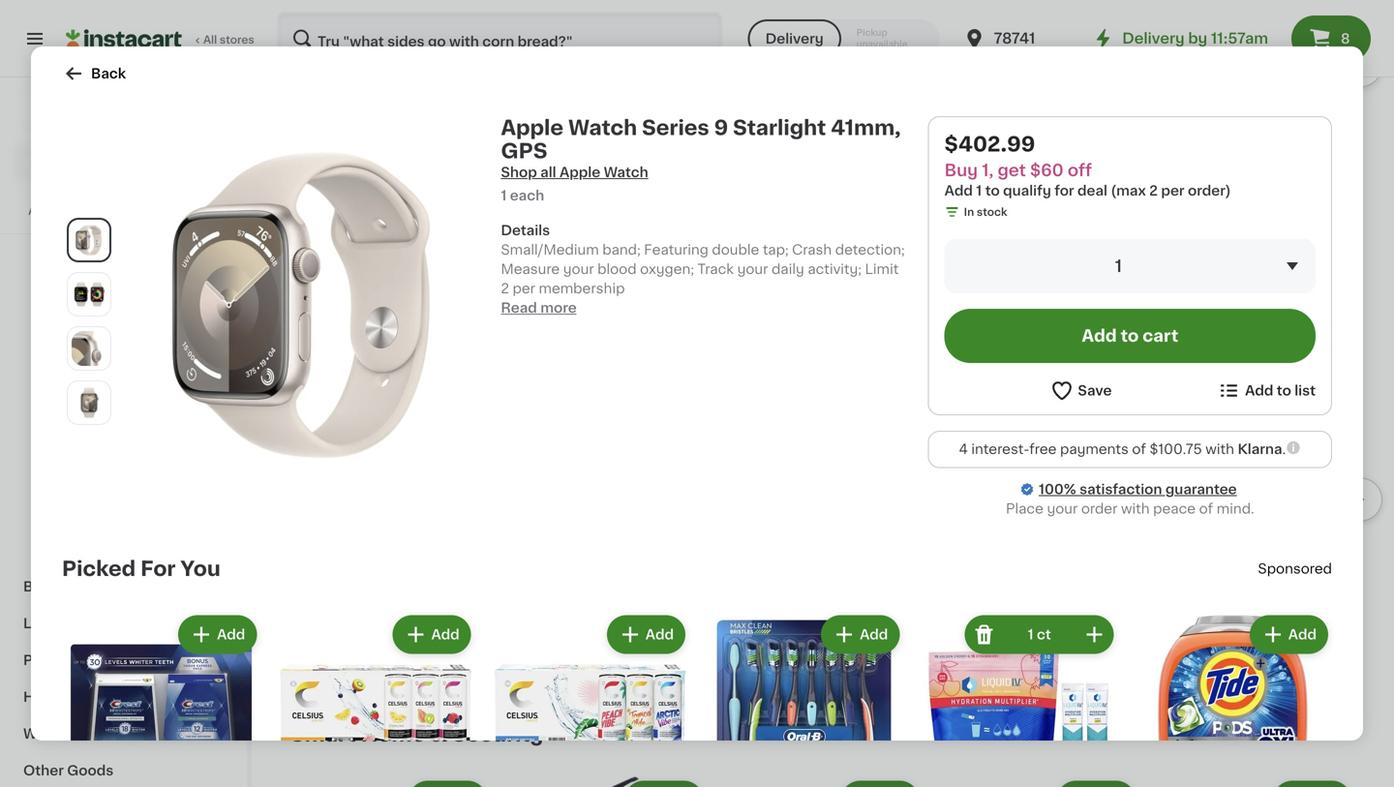 Task type: vqa. For each thing, say whether or not it's contained in the screenshot.
instacart logo
yes



Task type: locate. For each thing, give the bounding box(es) containing it.
0 horizontal spatial smart
[[35, 414, 76, 427]]

with inside belkin 3-in-1 wireless charger with magsafe charging 15w, black 1 each
[[1214, 610, 1242, 623]]

99 inside the $ 252 99
[[992, 120, 1007, 131]]

2 sanus from the left
[[507, 145, 556, 158]]

enlarge smart watches apple watch series 9 starlight 41mm, gps unknown (opens in a new tab) image
[[72, 331, 107, 366], [72, 385, 107, 420]]

item carousel region containing 342
[[291, 0, 1383, 249]]

1 vertical spatial wearables
[[104, 377, 175, 390]]

ct down mini
[[732, 648, 744, 659]]

1 horizontal spatial gps
[[615, 610, 645, 623]]

2 lcd from the left
[[1288, 164, 1318, 178]]

many in stock inside button
[[310, 629, 386, 639]]

all stores link
[[66, 12, 256, 66]]

0 vertical spatial smart home & security link
[[12, 402, 235, 439]]

class right 43"
[[1241, 145, 1279, 158]]

to down 1,
[[986, 184, 1000, 198]]

1 horizontal spatial wireless
[[1242, 590, 1300, 604]]

belkin inside 'belkin 10w dual wireless charging pad qi-certified, white 1 each'
[[939, 590, 981, 604]]

pack
[[862, 629, 895, 643]]

99 right 192
[[1205, 120, 1219, 131]]

each down charger
[[1162, 648, 1190, 659]]

1 vertical spatial goods
[[67, 764, 114, 778]]

0 vertical spatial gps
[[501, 141, 548, 161]]

0 horizontal spatial phones
[[35, 377, 86, 390]]

0 horizontal spatial 9
[[642, 590, 652, 604]]

99 inside $ 342 99
[[777, 120, 792, 131]]

many
[[310, 187, 341, 198], [310, 629, 341, 639], [742, 667, 773, 678]]

0 horizontal spatial delivery
[[766, 32, 824, 46]]

0 horizontal spatial starlight
[[507, 610, 564, 623]]

liquor
[[23, 617, 68, 631]]

1 horizontal spatial preferred
[[559, 145, 623, 158]]

costco logo image
[[105, 101, 142, 138]]

video
[[35, 230, 74, 243], [70, 340, 109, 354]]

with down 100% satisfaction guarantee link on the right bottom of the page
[[1122, 502, 1150, 516]]

99 inside $ 192 99
[[1205, 120, 1219, 131]]

2 wireless from the left
[[1242, 590, 1300, 604]]

full- inside sanus preferred 26"-55" full-motion tv mount
[[291, 164, 320, 178]]

membership
[[96, 206, 165, 216]]

41mm, for apple watch series 9 starlight 41mm, gps
[[567, 610, 612, 623]]

mount
[[393, 164, 437, 178], [609, 164, 653, 178]]

37"-
[[626, 145, 654, 158]]

sanus inside the sanus preferred 37"-90" full-motion tv mount
[[507, 145, 556, 158]]

gps for apple watch series 9 starlight 41mm, gps
[[615, 610, 645, 623]]

0 horizontal spatial per
[[513, 282, 536, 295]]

2 motion from the left
[[536, 164, 584, 178]]

full- for sanus preferred 37"-90" full-motion tv mount
[[507, 164, 536, 178]]

0 vertical spatial smart
[[35, 414, 76, 427]]

1 horizontal spatial charging
[[1155, 629, 1217, 643]]

get
[[998, 162, 1027, 179]]

cameras link
[[12, 255, 235, 292]]

3 99 from the left
[[992, 120, 1007, 131]]

phones & wearables
[[291, 282, 512, 302], [35, 377, 175, 390]]

motion inside sanus preferred 26"-55" full-motion tv mount
[[320, 164, 368, 178]]

99 for 162
[[555, 120, 570, 131]]

1 preferred from the left
[[343, 145, 406, 158]]

beer & cider link
[[12, 569, 235, 605]]

1 vertical spatial phones
[[35, 377, 86, 390]]

99 right the 342
[[777, 120, 792, 131]]

white
[[939, 629, 979, 643]]

2 inside $402.99 buy 1, get $60 off add 1 to qualify for deal (max 2 per order)
[[1150, 184, 1158, 198]]

hisense up the 'buy'
[[939, 145, 994, 158]]

starlight inside apple watch series 9 starlight 41mm, gps
[[507, 610, 564, 623]]

wireless
[[1051, 590, 1108, 604], [1242, 590, 1300, 604]]

2 more from the top
[[1306, 728, 1342, 742]]

1 motion from the left
[[320, 164, 368, 178]]

0 vertical spatial per
[[1162, 184, 1185, 198]]

0 vertical spatial of
[[1133, 443, 1147, 456]]

each inside belkin 3-in-1 wireless charger with magsafe charging 15w, black 1 each
[[1162, 648, 1190, 659]]

mount down the 37"-
[[609, 164, 653, 178]]

health
[[23, 691, 70, 704]]

$ for 252
[[943, 120, 950, 131]]

full-
[[291, 164, 320, 178], [507, 164, 536, 178]]

series
[[642, 118, 710, 138], [939, 164, 981, 178], [1155, 164, 1198, 178], [597, 590, 639, 604]]

motion inside the sanus preferred 37"-90" full-motion tv mount
[[536, 164, 584, 178]]

save button
[[1050, 379, 1112, 403]]

1 horizontal spatial belkin
[[1155, 590, 1197, 604]]

mount inside the sanus preferred 37"-90" full-motion tv mount
[[609, 164, 653, 178]]

phones & wearables link
[[291, 280, 512, 304], [12, 365, 235, 402]]

full- inside the sanus preferred 37"-90" full-motion tv mount
[[507, 164, 536, 178]]

wireless up certified,
[[1051, 590, 1108, 604]]

delivery for delivery by 11:57am
[[1123, 31, 1185, 46]]

belkin left 10w
[[939, 590, 981, 604]]

electronics
[[23, 156, 102, 170]]

0 vertical spatial phones & wearables
[[291, 282, 512, 302]]

1 horizontal spatial 2
[[723, 648, 730, 659]]

list
[[1295, 384, 1316, 398]]

$ 162 99
[[511, 119, 570, 140]]

0 horizontal spatial belkin
[[939, 590, 981, 604]]

0 horizontal spatial smart home & security
[[35, 414, 195, 427]]

0 vertical spatial with
[[1206, 443, 1235, 456]]

4 $ from the left
[[1159, 120, 1166, 131]]

class inside hisense 50" class - a65k series - 4k uhd led lcd tv 1 each
[[1026, 145, 1063, 158]]

$ inside the $ 252 99
[[943, 120, 950, 131]]

1 vertical spatial view more
[[1269, 728, 1342, 742]]

tv
[[372, 164, 389, 178], [588, 164, 605, 178], [1117, 164, 1134, 178], [1321, 164, 1339, 178], [35, 340, 53, 354]]

with down in-
[[1214, 610, 1242, 623]]

stock
[[356, 187, 386, 198], [977, 207, 1008, 217], [356, 629, 386, 639], [788, 667, 819, 678]]

1 horizontal spatial smart home & security link
[[291, 723, 544, 746]]

goods up "health & personal care"
[[68, 654, 114, 667]]

$ for 162
[[511, 120, 518, 131]]

0 vertical spatial phones & wearables link
[[291, 280, 512, 304]]

view more link
[[1269, 282, 1356, 302], [1269, 725, 1356, 744]]

0 vertical spatial view more link
[[1269, 282, 1356, 302]]

0 vertical spatial security
[[138, 414, 195, 427]]

1 enlarge smart watches apple watch series 9 starlight 41mm, gps unknown (opens in a new tab) image from the top
[[72, 331, 107, 366]]

0 vertical spatial view more
[[1269, 285, 1342, 299]]

care
[[152, 691, 186, 704]]

2 enlarge smart watches apple watch series 9 starlight 41mm, gps unknown (opens in a new tab) image from the top
[[72, 385, 107, 420]]

ct down qi-
[[1037, 628, 1052, 642]]

192
[[1166, 119, 1203, 140]]

1 view from the top
[[1269, 285, 1303, 299]]

lcd down a65k
[[1084, 164, 1113, 178]]

goods right other at the left bottom
[[67, 764, 114, 778]]

0 horizontal spatial full-
[[291, 164, 320, 178]]

2 down mini
[[723, 648, 730, 659]]

2 led from the left
[[1257, 164, 1285, 178]]

1 view more from the top
[[1269, 285, 1342, 299]]

led
[[1052, 164, 1080, 178], [1257, 164, 1285, 178]]

gps
[[501, 141, 548, 161], [615, 610, 645, 623]]

1 vertical spatial smart home & security
[[291, 725, 544, 745]]

your down double
[[738, 262, 768, 276]]

in inside button
[[343, 629, 353, 639]]

save
[[1078, 384, 1112, 398]]

charging down charger
[[1155, 629, 1217, 643]]

0 horizontal spatial hisense
[[939, 145, 994, 158]]

0 horizontal spatial 41mm,
[[567, 610, 612, 623]]

$ inside $ 162 99
[[511, 120, 518, 131]]

1 sanus from the left
[[291, 145, 339, 158]]

sanus preferred 37"-90" full-motion tv mount
[[507, 145, 679, 178]]

1 inside 'belkin 10w dual wireless charging pad qi-certified, white 1 each'
[[939, 648, 944, 659]]

1 class from the left
[[1026, 145, 1063, 158]]

1 belkin from the left
[[939, 590, 981, 604]]

each inside 'belkin 10w dual wireless charging pad qi-certified, white 1 each'
[[946, 648, 973, 659]]

preferred up apple
[[559, 145, 623, 158]]

2 up read
[[501, 282, 509, 295]]

tv inside 'hisense 43" class - a45h series - 1080p led lcd tv 1 each'
[[1321, 164, 1339, 178]]

0 vertical spatial 9
[[714, 118, 729, 138]]

charging inside belkin 3-in-1 wireless charger with magsafe charging 15w, black 1 each
[[1155, 629, 1217, 643]]

tap;
[[763, 243, 789, 257]]

powervolt
[[786, 590, 855, 604]]

each inside hisense 50" class - a65k series - 4k uhd led lcd tv 1 each
[[946, 183, 973, 194]]

1 lcd from the left
[[1084, 164, 1113, 178]]

preferred left 26"-
[[343, 145, 406, 158]]

hisense inside 'hisense 43" class - a45h series - 1080p led lcd tv 1 each'
[[1155, 145, 1211, 158]]

1 vertical spatial 2
[[501, 282, 509, 295]]

0 vertical spatial starlight
[[733, 118, 827, 138]]

apple inside apple watch series 9 starlight 41mm, gps
[[507, 590, 547, 604]]

2 99 from the left
[[555, 120, 570, 131]]

more
[[1306, 285, 1342, 299], [1306, 728, 1342, 742]]

with for charger
[[1214, 610, 1242, 623]]

4 99 from the left
[[1205, 120, 1219, 131]]

0 horizontal spatial lcd
[[1084, 164, 1113, 178]]

0 vertical spatial many
[[310, 187, 341, 198]]

1 wireless from the left
[[1051, 590, 1108, 604]]

led right 1080p
[[1257, 164, 1285, 178]]

wine
[[23, 727, 58, 741]]

each down the 'buy'
[[946, 183, 973, 194]]

2 vertical spatial many in stock
[[742, 667, 819, 678]]

1 horizontal spatial led
[[1257, 164, 1285, 178]]

preferred inside sanus preferred 26"-55" full-motion tv mount
[[343, 145, 406, 158]]

2 mount from the left
[[609, 164, 653, 178]]

item carousel region containing add
[[291, 327, 1383, 692]]

watch for apple watch series 9 starlight 41mm, gps
[[550, 590, 593, 604]]

1 item carousel region from the top
[[291, 0, 1383, 249]]

video down costco
[[35, 230, 74, 243]]

mount down 26"-
[[393, 164, 437, 178]]

per left order)
[[1162, 184, 1185, 198]]

security
[[138, 414, 195, 427], [452, 725, 544, 745]]

smart watches apple watch series 9 starlight 41mm, gps hero image
[[132, 132, 478, 478]]

2 class from the left
[[1241, 145, 1279, 158]]

tv inside sanus preferred 26"-55" full-motion tv mount
[[372, 164, 389, 178]]

more
[[541, 301, 577, 315]]

2 goods from the top
[[67, 764, 114, 778]]

2 full- from the left
[[507, 164, 536, 178]]

goods inside the other goods link
[[67, 764, 114, 778]]

2 $ from the left
[[511, 120, 518, 131]]

of down the guarantee
[[1200, 502, 1214, 516]]

each down the shop
[[510, 189, 545, 202]]

99 up $402.99
[[992, 120, 1007, 131]]

2 preferred from the left
[[559, 145, 623, 158]]

baby
[[23, 82, 59, 96]]

3 $ from the left
[[943, 120, 950, 131]]

enlarge smart watches apple watch series 9 starlight 41mm, gps unknown (opens in a new tab) image down cables & chargers
[[72, 331, 107, 366]]

0 vertical spatial 2
[[1150, 184, 1158, 198]]

1 horizontal spatial smart
[[291, 725, 356, 745]]

$ 192 99
[[1159, 119, 1219, 140]]

0 vertical spatial watch
[[569, 118, 638, 138]]

2 view more from the top
[[1269, 728, 1342, 742]]

nsored
[[1285, 562, 1333, 576]]

0 vertical spatial many in stock
[[310, 187, 386, 198]]

1 vertical spatial many
[[310, 629, 341, 639]]

save
[[182, 206, 207, 216]]

mount inside sanus preferred 26"-55" full-motion tv mount
[[393, 164, 437, 178]]

wearables down tv & video link
[[104, 377, 175, 390]]

deal
[[1078, 184, 1108, 198]]

2 view more link from the top
[[1269, 725, 1356, 744]]

1 vertical spatial gps
[[615, 610, 645, 623]]

0 horizontal spatial class
[[1026, 145, 1063, 158]]

add
[[945, 184, 973, 198], [28, 206, 50, 216], [1082, 328, 1117, 344], [1096, 351, 1124, 365], [1312, 351, 1341, 365], [1246, 384, 1274, 398], [217, 628, 245, 642], [431, 628, 460, 642], [646, 628, 674, 642], [860, 628, 889, 642], [1289, 628, 1317, 642]]

0 vertical spatial smart home & security
[[35, 414, 195, 427]]

0 horizontal spatial led
[[1052, 164, 1080, 178]]

0 horizontal spatial sanus
[[291, 145, 339, 158]]

1 vertical spatial security
[[452, 725, 544, 745]]

all
[[541, 166, 557, 179]]

$122.99 element
[[1155, 543, 1356, 568]]

of left $100.75
[[1133, 443, 1147, 456]]

led up for
[[1052, 164, 1080, 178]]

belkin inside belkin 3-in-1 wireless charger with magsafe charging 15w, black 1 each
[[1155, 590, 1197, 604]]

2 for $402.99
[[1150, 184, 1158, 198]]

to left list
[[1277, 384, 1292, 398]]

0 vertical spatial in
[[343, 187, 353, 198]]

gps inside apple watch series 9 starlight 41mm, gps shop all apple watch 1 each
[[501, 141, 548, 161]]

1 vertical spatial enlarge smart watches apple watch series 9 starlight 41mm, gps unknown (opens in a new tab) image
[[72, 385, 107, 420]]

belkin for 10w
[[939, 590, 981, 604]]

charger,
[[787, 629, 845, 643]]

class for 252
[[1026, 145, 1063, 158]]

9 inside apple watch series 9 starlight 41mm, gps
[[642, 590, 652, 604]]

1 full- from the left
[[291, 164, 320, 178]]

$ inside $ 342 99
[[727, 120, 734, 131]]

1 vertical spatial watch
[[550, 590, 593, 604]]

1 hisense from the left
[[939, 145, 994, 158]]

health & personal care link
[[12, 679, 235, 716]]

with left klarna
[[1206, 443, 1235, 456]]

0 horizontal spatial your
[[564, 262, 594, 276]]

1 led from the left
[[1052, 164, 1080, 178]]

1 horizontal spatial home
[[361, 725, 425, 745]]

chargers
[[100, 303, 163, 317]]

your down 100%
[[1047, 502, 1078, 516]]

membership
[[539, 282, 625, 295]]

view
[[1269, 285, 1303, 299], [1269, 728, 1303, 742]]

0 vertical spatial 41mm,
[[831, 118, 901, 138]]

1
[[939, 183, 944, 194], [1155, 183, 1160, 194], [977, 184, 982, 198], [501, 189, 507, 202], [1116, 258, 1123, 275], [1233, 590, 1238, 604], [1028, 628, 1034, 642], [939, 648, 944, 659], [1155, 648, 1160, 659]]

- up off
[[1067, 145, 1073, 158]]

1 vertical spatial charging
[[1155, 629, 1217, 643]]

1 inside product group
[[1028, 628, 1034, 642]]

99 for 252
[[992, 120, 1007, 131]]

more for smart home & security
[[1306, 728, 1342, 742]]

99 right 162
[[555, 120, 570, 131]]

series inside apple watch series 9 starlight 41mm, gps shop all apple watch 1 each
[[642, 118, 710, 138]]

1 vertical spatial view
[[1269, 728, 1303, 742]]

crash
[[792, 243, 832, 257]]

details small/medium band; featuring double tap; crash detection; measure your blood oxygen; track your daily activity; limit 2 per membership read more
[[501, 224, 905, 315]]

1,
[[982, 162, 994, 179]]

details button
[[501, 221, 905, 240]]

charger
[[1155, 610, 1210, 623]]

wearables down measure at the left of page
[[398, 282, 512, 302]]

wireless up magsafe
[[1242, 590, 1300, 604]]

watch inside apple watch series 9 starlight 41mm, gps shop all apple watch 1 each
[[569, 118, 638, 138]]

26"-
[[410, 145, 439, 158]]

4 interest-free payments of $100.75 with klarna .
[[959, 443, 1287, 456]]

1 horizontal spatial full-
[[507, 164, 536, 178]]

by
[[1189, 31, 1208, 46]]

99 inside $ 162 99
[[555, 120, 570, 131]]

belkin up charger
[[1155, 590, 1197, 604]]

1 ct
[[1028, 628, 1052, 642]]

1 vertical spatial item carousel region
[[291, 327, 1383, 692]]

1 horizontal spatial 41mm,
[[831, 118, 901, 138]]

charging up white
[[939, 610, 1001, 623]]

1 horizontal spatial ct
[[1037, 628, 1052, 642]]

picked for you
[[62, 559, 221, 579]]

add to cart button
[[945, 309, 1316, 363]]

2 hisense from the left
[[1155, 145, 1211, 158]]

2 item carousel region from the top
[[291, 327, 1383, 692]]

starlight inside apple watch series 9 starlight 41mm, gps shop all apple watch 1 each
[[733, 118, 827, 138]]

0 vertical spatial more
[[1306, 285, 1342, 299]]

each inside 'hisense 43" class - a45h series - 1080p led lcd tv 1 each'
[[1162, 183, 1190, 194]]

2 belkin from the left
[[1155, 590, 1197, 604]]

goods inside paper goods link
[[68, 654, 114, 667]]

1 inside field
[[1116, 258, 1123, 275]]

1 horizontal spatial motion
[[536, 164, 584, 178]]

2 inside scosche powervolt pd30 usb-c 30w power delivery mini fast charger, 2-pack 2 ct
[[723, 648, 730, 659]]

series inside 'hisense 43" class - a45h series - 1080p led lcd tv 1 each'
[[1155, 164, 1198, 178]]

video games link
[[12, 218, 235, 255]]

increment quantity of liquid i.v. hydration multiplier electrolyte drink mix, variety pack, 0.56 oz, 30 ct image
[[1084, 623, 1107, 647]]

1 horizontal spatial phones & wearables link
[[291, 280, 512, 304]]

led inside 'hisense 43" class - a45h series - 1080p led lcd tv 1 each'
[[1257, 164, 1285, 178]]

1 more from the top
[[1306, 285, 1342, 299]]

view more
[[1269, 285, 1342, 299], [1269, 728, 1342, 742]]

41mm, inside apple watch series 9 starlight 41mm, gps
[[567, 610, 612, 623]]

class inside 'hisense 43" class - a45h series - 1080p led lcd tv 1 each'
[[1241, 145, 1279, 158]]

1 vertical spatial 41mm,
[[567, 610, 612, 623]]

90"
[[654, 145, 679, 158]]

2 view from the top
[[1269, 728, 1303, 742]]

1 horizontal spatial your
[[738, 262, 768, 276]]

1 goods from the top
[[68, 654, 114, 667]]

0 horizontal spatial phones & wearables link
[[12, 365, 235, 402]]

hisense 43" class - a45h series - 1080p led lcd tv 1 each
[[1155, 145, 1339, 194]]

41mm, inside apple watch series 9 starlight 41mm, gps shop all apple watch 1 each
[[831, 118, 901, 138]]

0 vertical spatial home
[[79, 414, 121, 427]]

dual
[[1016, 590, 1047, 604]]

per up read
[[513, 282, 536, 295]]

apple watch series 9 starlight 41mm, gps shop all apple watch 1 each
[[501, 118, 901, 202]]

1 99 from the left
[[777, 120, 792, 131]]

class up $60
[[1026, 145, 1063, 158]]

delivery inside "button"
[[766, 32, 824, 46]]

2 vertical spatial with
[[1214, 610, 1242, 623]]

many in stock
[[310, 187, 386, 198], [310, 629, 386, 639], [742, 667, 819, 678]]

qi-
[[1034, 610, 1055, 623]]

1 vertical spatial ct
[[732, 648, 744, 659]]

to left cart
[[1121, 328, 1139, 344]]

lcd
[[1084, 164, 1113, 178], [1288, 164, 1318, 178]]

per inside details small/medium band; featuring double tap; crash detection; measure your blood oxygen; track your daily activity; limit 2 per membership read more
[[513, 282, 536, 295]]

each inside apple watch series 9 starlight 41mm, gps shop all apple watch 1 each
[[510, 189, 545, 202]]

preferred inside the sanus preferred 37"-90" full-motion tv mount
[[559, 145, 623, 158]]

hisense inside hisense 50" class - a65k series - 4k uhd led lcd tv 1 each
[[939, 145, 994, 158]]

hisense down 192
[[1155, 145, 1211, 158]]

apple inside apple watch series 9 starlight 41mm, gps shop all apple watch 1 each
[[501, 118, 564, 138]]

lcd down a45h
[[1288, 164, 1318, 178]]

blood
[[598, 262, 637, 276]]

1 horizontal spatial hisense
[[1155, 145, 1211, 158]]

1 $ from the left
[[727, 120, 734, 131]]

2
[[1150, 184, 1158, 198], [501, 282, 509, 295], [723, 648, 730, 659]]

each right (max
[[1162, 183, 1190, 194]]

0 vertical spatial item carousel region
[[291, 0, 1383, 249]]

1 horizontal spatial wearables
[[398, 282, 512, 302]]

product group containing many in stock
[[291, 335, 491, 646]]

1 vertical spatial phones & wearables
[[35, 377, 175, 390]]

sanus inside sanus preferred 26"-55" full-motion tv mount
[[291, 145, 339, 158]]

each for 41mm,
[[510, 189, 545, 202]]

video down cables & chargers
[[70, 340, 109, 354]]

1080p
[[1211, 164, 1253, 178]]

many in stock button
[[291, 335, 491, 646]]

1 vertical spatial many in stock
[[310, 629, 386, 639]]

goods for paper goods
[[68, 654, 114, 667]]

motion
[[320, 164, 368, 178], [536, 164, 584, 178]]

your up the membership
[[564, 262, 594, 276]]

1 mount from the left
[[393, 164, 437, 178]]

enlarge smart watches apple watch series 9 starlight 41mm, gps unknown (opens in a new tab) image down tv & video
[[72, 385, 107, 420]]

1 view more link from the top
[[1269, 282, 1356, 302]]

1 vertical spatial 9
[[642, 590, 652, 604]]

1 horizontal spatial class
[[1241, 145, 1279, 158]]

2 right (max
[[1150, 184, 1158, 198]]

each down white
[[946, 648, 973, 659]]

buy
[[945, 162, 978, 179]]

1 vertical spatial view more link
[[1269, 725, 1356, 744]]

view for phones & wearables
[[1269, 285, 1303, 299]]

2 vertical spatial many
[[742, 667, 773, 678]]

mini
[[723, 629, 752, 643]]

1 vertical spatial more
[[1306, 728, 1342, 742]]

item carousel region
[[291, 0, 1383, 249], [291, 327, 1383, 692]]

4
[[959, 443, 968, 456]]

0 horizontal spatial charging
[[939, 610, 1001, 623]]

apple for apple watch series 9 starlight 41mm, gps shop all apple watch 1 each
[[501, 118, 564, 138]]

product group
[[291, 335, 491, 646], [939, 335, 1140, 661], [1155, 335, 1356, 661], [62, 612, 261, 787], [276, 612, 475, 787], [491, 612, 690, 787], [705, 612, 904, 787], [920, 612, 1118, 787], [1134, 612, 1333, 787], [291, 777, 491, 787], [507, 777, 707, 787], [723, 777, 924, 787], [939, 777, 1140, 787], [1155, 777, 1356, 787]]

your
[[564, 262, 594, 276], [738, 262, 768, 276], [1047, 502, 1078, 516]]

gps inside apple watch series 9 starlight 41mm, gps
[[615, 610, 645, 623]]

0 horizontal spatial wireless
[[1051, 590, 1108, 604]]

1 vertical spatial home
[[361, 725, 425, 745]]

each for charger
[[1162, 648, 1190, 659]]

many inside button
[[310, 629, 341, 639]]

9 inside apple watch series 9 starlight 41mm, gps shop all apple watch 1 each
[[714, 118, 729, 138]]

2 horizontal spatial 2
[[1150, 184, 1158, 198]]

1 vertical spatial smart home & security link
[[291, 723, 544, 746]]

watch inside apple watch series 9 starlight 41mm, gps
[[550, 590, 593, 604]]

None search field
[[277, 12, 723, 66]]

to left save
[[168, 206, 179, 216]]

to
[[986, 184, 1000, 198], [168, 206, 179, 216], [1121, 328, 1139, 344], [1277, 384, 1292, 398]]

mind.
[[1217, 502, 1255, 516]]

add costco membership to save link
[[28, 203, 219, 219]]



Task type: describe. For each thing, give the bounding box(es) containing it.
all
[[203, 34, 217, 45]]

0 vertical spatial wearables
[[398, 282, 512, 302]]

41mm, for apple watch series 9 starlight 41mm, gps shop all apple watch 1 each
[[831, 118, 901, 138]]

pd30
[[858, 590, 897, 604]]

remove liquid i.v. hydration multiplier electrolyte drink mix, variety pack, 0.56 oz, 30 ct image
[[973, 623, 996, 647]]

0 vertical spatial video
[[35, 230, 74, 243]]

10w
[[984, 590, 1013, 604]]

- left 4k
[[985, 164, 991, 178]]

stock inside button
[[356, 629, 386, 639]]

to inside add costco membership to save "link"
[[168, 206, 179, 216]]

hisense 50" class - a65k series - 4k uhd led lcd tv 1 each
[[939, 145, 1134, 194]]

preferred for 37"-
[[559, 145, 623, 158]]

scosche powervolt pd30 usb-c 30w power delivery mini fast charger, 2-pack 2 ct
[[723, 590, 910, 659]]

apple for apple watch series 9 starlight 41mm, gps
[[507, 590, 547, 604]]

paper goods link
[[12, 642, 235, 679]]

43"
[[1214, 145, 1238, 158]]

for
[[141, 559, 176, 579]]

read
[[501, 301, 537, 315]]

3-
[[1200, 590, 1215, 604]]

details
[[501, 224, 550, 237]]

(max
[[1111, 184, 1147, 198]]

belkin 3-in-1 wireless charger with magsafe charging 15w, black 1 each
[[1155, 590, 1306, 659]]

ct inside scosche powervolt pd30 usb-c 30w power delivery mini fast charger, 2-pack 2 ct
[[732, 648, 744, 659]]

scosche
[[723, 590, 782, 604]]

$ 342 99
[[727, 119, 792, 140]]

view more for phones & wearables
[[1269, 285, 1342, 299]]

lcd inside hisense 50" class - a65k series - 4k uhd led lcd tv 1 each
[[1084, 164, 1113, 178]]

add to cart
[[1082, 328, 1179, 344]]

2 inside details small/medium band; featuring double tap; crash detection; measure your blood oxygen; track your daily activity; limit 2 per membership read more
[[501, 282, 509, 295]]

product group containing 1 ct
[[920, 612, 1118, 787]]

satisfaction
[[1080, 483, 1163, 496]]

add inside "button"
[[1246, 384, 1274, 398]]

off
[[1068, 162, 1093, 179]]

track
[[698, 262, 734, 276]]

$ inside $ 192 99
[[1159, 120, 1166, 131]]

to inside the add to cart button
[[1121, 328, 1139, 344]]

class for 192
[[1241, 145, 1279, 158]]

goods for other goods
[[67, 764, 114, 778]]

paper
[[23, 654, 64, 667]]

1 vertical spatial video
[[70, 340, 109, 354]]

view for smart home & security
[[1269, 728, 1303, 742]]

$402.99
[[945, 134, 1036, 154]]

apple watch series 9 starlight 41mm, gps button
[[507, 335, 707, 642]]

cameras
[[35, 266, 96, 280]]

qualify
[[1004, 184, 1052, 198]]

with for $100.75
[[1206, 443, 1235, 456]]

delivery inside scosche powervolt pd30 usb-c 30w power delivery mini fast charger, 2-pack 2 ct
[[854, 610, 910, 623]]

liquor link
[[12, 605, 235, 642]]

add inside "link"
[[28, 206, 50, 216]]

games
[[77, 230, 126, 243]]

baby link
[[12, 71, 235, 108]]

featuring
[[644, 243, 709, 257]]

99 for 342
[[777, 120, 792, 131]]

back button
[[62, 62, 126, 85]]

other goods link
[[12, 753, 235, 787]]

starlight for apple watch series 9 starlight 41mm, gps shop all apple watch 1 each
[[733, 118, 827, 138]]

1 horizontal spatial phones & wearables
[[291, 282, 512, 302]]

9 for apple watch series 9 starlight 41mm, gps
[[642, 590, 652, 604]]

hisense for 192
[[1155, 145, 1211, 158]]

sanus preferred 26"-55" full-motion tv mount
[[291, 145, 463, 178]]

instacart logo image
[[66, 27, 182, 50]]

sanus for sanus preferred 26"-55" full-motion tv mount
[[291, 145, 339, 158]]

1 inside apple watch series 9 starlight 41mm, gps shop all apple watch 1 each
[[501, 189, 507, 202]]

band;
[[603, 243, 641, 257]]

daily
[[772, 262, 805, 276]]

lcd inside 'hisense 43" class - a45h series - 1080p led lcd tv 1 each'
[[1288, 164, 1318, 178]]

limit
[[865, 262, 899, 276]]

in stock
[[964, 207, 1008, 217]]

wireless inside 'belkin 10w dual wireless charging pad qi-certified, white 1 each'
[[1051, 590, 1108, 604]]

cables & chargers link
[[12, 292, 235, 328]]

2 horizontal spatial your
[[1047, 502, 1078, 516]]

0 horizontal spatial home
[[79, 414, 121, 427]]

view more link for phones & wearables
[[1269, 282, 1356, 302]]

add inside button
[[1082, 328, 1117, 344]]

$ for 342
[[727, 120, 734, 131]]

oxygen;
[[640, 262, 694, 276]]

belkin for 3-
[[1155, 590, 1197, 604]]

all stores
[[203, 34, 254, 45]]

series inside apple watch series 9 starlight 41mm, gps
[[597, 590, 639, 604]]

2 for scosche
[[723, 648, 730, 659]]

uhd
[[1017, 164, 1049, 178]]

to inside $402.99 buy 1, get $60 off add 1 to qualify for deal (max 2 per order)
[[986, 184, 1000, 198]]

sanus for sanus preferred 37"-90" full-motion tv mount
[[507, 145, 556, 158]]

2 vertical spatial in
[[776, 667, 786, 678]]

led inside hisense 50" class - a65k series - 4k uhd led lcd tv 1 each
[[1052, 164, 1080, 178]]

for
[[1055, 184, 1075, 198]]

1 inside hisense 50" class - a65k series - 4k uhd led lcd tv 1 each
[[939, 183, 944, 194]]

- up order)
[[1201, 164, 1207, 178]]

1 field
[[945, 239, 1316, 293]]

1 vertical spatial phones & wearables link
[[12, 365, 235, 402]]

motion for sanus preferred 26"-55" full-motion tv mount
[[320, 164, 368, 178]]

full- for sanus preferred 26"-55" full-motion tv mount
[[291, 164, 320, 178]]

payments
[[1061, 443, 1129, 456]]

cider
[[74, 580, 112, 594]]

0 horizontal spatial phones & wearables
[[35, 377, 175, 390]]

tv inside the sanus preferred 37"-90" full-motion tv mount
[[588, 164, 605, 178]]

1 horizontal spatial smart home & security
[[291, 725, 544, 745]]

1 inside 'hisense 43" class - a45h series - 1080p led lcd tv 1 each'
[[1155, 183, 1160, 194]]

electronics link
[[12, 144, 235, 181]]

series inside hisense 50" class - a65k series - 4k uhd led lcd tv 1 each
[[939, 164, 981, 178]]

1 vertical spatial smart
[[291, 725, 356, 745]]

delivery by 11:57am
[[1123, 31, 1269, 46]]

each for series
[[1162, 183, 1190, 194]]

tv inside hisense 50" class - a65k series - 4k uhd led lcd tv 1 each
[[1117, 164, 1134, 178]]

detection;
[[836, 243, 905, 257]]

1 vertical spatial with
[[1122, 502, 1150, 516]]

per inside $402.99 buy 1, get $60 off add 1 to qualify for deal (max 2 per order)
[[1162, 184, 1185, 198]]

view more for smart home & security
[[1269, 728, 1342, 742]]

2-
[[848, 629, 862, 643]]

$60
[[1031, 162, 1064, 179]]

floral link
[[12, 108, 235, 144]]

add to list button
[[1218, 379, 1316, 403]]

starlight for apple watch series 9 starlight 41mm, gps
[[507, 610, 564, 623]]

to inside add to list "button"
[[1277, 384, 1292, 398]]

beer & cider
[[23, 580, 112, 594]]

9 for apple watch series 9 starlight 41mm, gps shop all apple watch 1 each
[[714, 118, 729, 138]]

motion for sanus preferred 37"-90" full-motion tv mount
[[536, 164, 584, 178]]

other
[[23, 764, 64, 778]]

mount for 26"-
[[393, 164, 437, 178]]

100% satisfaction guarantee link
[[1039, 480, 1238, 499]]

view more link for smart home & security
[[1269, 725, 1356, 744]]

0 horizontal spatial wearables
[[104, 377, 175, 390]]

preferred for 26"-
[[343, 145, 406, 158]]

0 horizontal spatial smart home & security link
[[12, 402, 235, 439]]

wireless inside belkin 3-in-1 wireless charger with magsafe charging 15w, black 1 each
[[1242, 590, 1300, 604]]

spo nsored
[[1259, 562, 1333, 576]]

0 horizontal spatial security
[[138, 414, 195, 427]]

delivery for delivery
[[766, 32, 824, 46]]

in
[[964, 207, 975, 217]]

activity;
[[808, 262, 862, 276]]

gps for apple watch series 9 starlight 41mm, gps shop all apple watch 1 each
[[501, 141, 548, 161]]

enlarge smart watches apple watch series 9 starlight 41mm, gps hero (opens in a new tab) image
[[72, 223, 107, 257]]

beer
[[23, 580, 56, 594]]

342
[[734, 119, 775, 140]]

read more button
[[501, 298, 577, 318]]

ct inside group
[[1037, 628, 1052, 642]]

apple watch series 9 starlight 41mm, gps
[[507, 590, 652, 623]]

fast
[[755, 629, 784, 643]]

measure
[[501, 262, 560, 276]]

other goods
[[23, 764, 114, 778]]

enlarge smart watches apple watch series 9 starlight 41mm, gps unknown (opens in a new tab) image
[[72, 277, 107, 312]]

11:57am
[[1212, 31, 1269, 46]]

free
[[1030, 443, 1057, 456]]

$ 252 99
[[943, 119, 1007, 140]]

shop
[[501, 166, 537, 179]]

more for phones & wearables
[[1306, 285, 1342, 299]]

mount for 37"-
[[609, 164, 653, 178]]

belkin 10w dual wireless charging pad qi-certified, white 1 each
[[939, 590, 1119, 659]]

- left a45h
[[1282, 145, 1288, 158]]

black
[[1255, 629, 1292, 643]]

magsafe
[[1246, 610, 1306, 623]]

1 inside $402.99 buy 1, get $60 off add 1 to qualify for deal (max 2 per order)
[[977, 184, 982, 198]]

pad
[[1005, 610, 1031, 623]]

charging inside 'belkin 10w dual wireless charging pad qi-certified, white 1 each'
[[939, 610, 1001, 623]]

0 vertical spatial phones
[[291, 282, 371, 302]]

add inside $402.99 buy 1, get $60 off add 1 to qualify for deal (max 2 per order)
[[945, 184, 973, 198]]

100%
[[1039, 483, 1077, 496]]

hisense for 252
[[939, 145, 994, 158]]

cables
[[35, 303, 82, 317]]

klarna
[[1238, 443, 1283, 456]]

1 horizontal spatial of
[[1200, 502, 1214, 516]]

service type group
[[748, 19, 940, 58]]

spo
[[1259, 562, 1285, 576]]

watch for apple watch series 9 starlight 41mm, gps shop all apple watch 1 each
[[569, 118, 638, 138]]



